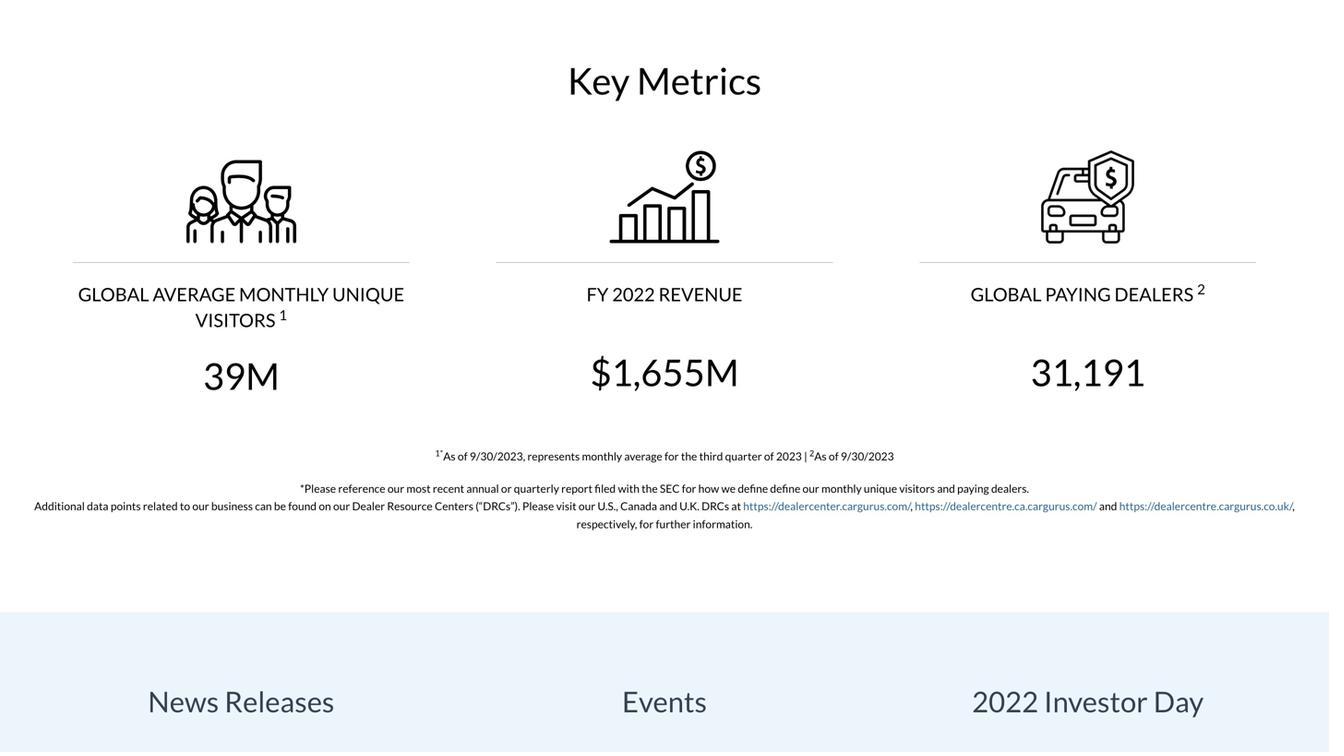 Task type: describe. For each thing, give the bounding box(es) containing it.
centers
[[435, 499, 473, 513]]

fy
[[586, 283, 609, 305]]

visit
[[556, 499, 576, 513]]

we
[[721, 482, 736, 495]]

business
[[211, 499, 253, 513]]

global for global average monthly unique visitors
[[78, 283, 149, 305]]

fy 2022 revenue
[[586, 283, 743, 305]]

our down the report
[[579, 499, 595, 513]]

$
[[590, 350, 611, 394]]

dealers
[[1114, 283, 1194, 305]]

report
[[561, 482, 592, 495]]

dealers.
[[991, 482, 1029, 495]]

visitors
[[195, 309, 275, 331]]

0 vertical spatial 2022
[[612, 283, 655, 305]]

2 of from the left
[[764, 449, 774, 463]]

monthly inside 1* as of 9/30/2023, represents monthly average for the third quarter of 2023 | 2 as of 9/30/2023
[[582, 449, 622, 463]]

average
[[624, 449, 662, 463]]

found
[[288, 499, 317, 513]]

be
[[274, 499, 286, 513]]

2 as from the left
[[814, 449, 827, 463]]

respectively,
[[577, 517, 637, 531]]

monthly
[[239, 283, 329, 305]]

2023
[[776, 449, 802, 463]]

monthly inside *please reference our most recent annual or quarterly report filed with the sec for how we define define our monthly unique visitors and paying dealers. additional data points related to our business can be found on our dealer resource centers ("drcs"). please visit our u.s., canada and u.k. drcs at https://dealercenter.cargurus.com/ , https://dealercentre.ca.cargurus.com/ and https://dealercentre.cargurus.co.uk/
[[821, 482, 862, 495]]

information.
[[693, 517, 752, 531]]

*please reference our most recent annual or quarterly report filed with the sec for how we define define our monthly unique visitors and paying dealers. additional data points related to our business can be found on our dealer resource centers ("drcs"). please visit our u.s., canada and u.k. drcs at https://dealercenter.cargurus.com/ , https://dealercentre.ca.cargurus.com/ and https://dealercentre.cargurus.co.uk/
[[34, 482, 1292, 513]]

https://dealercentre.cargurus.co.uk/
[[1119, 499, 1292, 513]]

please
[[522, 499, 554, 513]]

or
[[501, 482, 512, 495]]

revenue
[[658, 283, 743, 305]]

unique
[[864, 482, 897, 495]]

2 inside 1* as of 9/30/2023, represents monthly average for the third quarter of 2023 | 2 as of 9/30/2023
[[809, 448, 814, 458]]

31,191
[[1030, 350, 1145, 394]]

for inside , respectively, for further information.
[[639, 517, 654, 531]]

releases
[[224, 684, 334, 719]]

1*
[[435, 448, 443, 458]]

metrics
[[637, 58, 762, 102]]

quarterly
[[514, 482, 559, 495]]

https://dealercentre.cargurus.co.uk/ link
[[1119, 499, 1292, 513]]

additional
[[34, 499, 85, 513]]

third
[[699, 449, 723, 463]]

u.s.,
[[597, 499, 618, 513]]

filed
[[595, 482, 616, 495]]

the inside 1* as of 9/30/2023, represents monthly average for the third quarter of 2023 | 2 as of 9/30/2023
[[681, 449, 697, 463]]

, respectively, for further information.
[[577, 499, 1295, 531]]

2 horizontal spatial and
[[1099, 499, 1117, 513]]

39
[[203, 353, 246, 398]]

1 horizontal spatial and
[[937, 482, 955, 495]]

for inside *please reference our most recent annual or quarterly report filed with the sec for how we define define our monthly unique visitors and paying dealers. additional data points related to our business can be found on our dealer resource centers ("drcs"). please visit our u.s., canada and u.k. drcs at https://dealercenter.cargurus.com/ , https://dealercentre.ca.cargurus.com/ and https://dealercentre.cargurus.co.uk/
[[682, 482, 696, 495]]

our up https://dealercenter.cargurus.com/
[[803, 482, 819, 495]]

2 define from the left
[[770, 482, 800, 495]]

data
[[87, 499, 108, 513]]

1* as of 9/30/2023, represents monthly average for the third quarter of 2023 | 2 as of 9/30/2023
[[435, 448, 894, 463]]

on
[[319, 499, 331, 513]]

https://dealercentre.ca.cargurus.com/ link
[[915, 499, 1097, 513]]

events
[[622, 684, 707, 719]]

sec
[[660, 482, 680, 495]]

canada
[[620, 499, 657, 513]]

0 horizontal spatial m
[[246, 353, 280, 398]]

unique
[[332, 283, 404, 305]]

39 m
[[203, 353, 280, 398]]

https://dealercentre.ca.cargurus.com/
[[915, 499, 1097, 513]]

our right on
[[333, 499, 350, 513]]

our right to
[[192, 499, 209, 513]]



Task type: vqa. For each thing, say whether or not it's contained in the screenshot.
the within the *Please reference our most recent annual or quarterly report filed with the SEC for how we define define our monthly unique visitors and paying dealers. Additional data points related to our business can be found on our Dealer Resource Centers ("DRCs"). Please visit our U.S., Canada and U.K. DRCs at https://dealercenter.cargurus.com/ , https://dealercentre.ca.cargurus.com/ and https://dealercentre.cargurus.co.uk/
yes



Task type: locate. For each thing, give the bounding box(es) containing it.
visitors
[[899, 482, 935, 495]]

further
[[656, 517, 691, 531]]

as right | in the bottom right of the page
[[814, 449, 827, 463]]

paying
[[1045, 283, 1111, 305]]

2022 investor day
[[972, 684, 1204, 719]]

|
[[804, 449, 807, 463]]

2 right dealers
[[1197, 280, 1205, 297]]

1 horizontal spatial of
[[764, 449, 774, 463]]

global left paying
[[971, 283, 1042, 305]]

of left 2023
[[764, 449, 774, 463]]

("drcs").
[[476, 499, 520, 513]]

0 horizontal spatial as
[[443, 449, 456, 463]]

9/30/2023,
[[470, 449, 525, 463]]

m
[[705, 350, 739, 394], [246, 353, 280, 398]]

of right | in the bottom right of the page
[[829, 449, 839, 463]]

1 horizontal spatial global
[[971, 283, 1042, 305]]

global average monthly unique visitors
[[78, 283, 404, 331]]

m down visitors
[[246, 353, 280, 398]]

0 vertical spatial for
[[664, 449, 679, 463]]

0 horizontal spatial monthly
[[582, 449, 622, 463]]

1 vertical spatial 2022
[[972, 684, 1038, 719]]

related
[[143, 499, 178, 513]]

0 horizontal spatial 2
[[809, 448, 814, 458]]

key
[[567, 58, 630, 102]]

for inside 1* as of 9/30/2023, represents monthly average for the third quarter of 2023 | 2 as of 9/30/2023
[[664, 449, 679, 463]]

2 horizontal spatial of
[[829, 449, 839, 463]]

global left average
[[78, 283, 149, 305]]

paying
[[957, 482, 989, 495]]

, inside *please reference our most recent annual or quarterly report filed with the sec for how we define define our monthly unique visitors and paying dealers. additional data points related to our business can be found on our dealer resource centers ("drcs"). please visit our u.s., canada and u.k. drcs at https://dealercenter.cargurus.com/ , https://dealercentre.ca.cargurus.com/ and https://dealercentre.cargurus.co.uk/
[[910, 499, 913, 513]]

1 horizontal spatial monthly
[[821, 482, 862, 495]]

global
[[78, 283, 149, 305], [971, 283, 1042, 305]]

how
[[698, 482, 719, 495]]

2 inside global paying dealers 2
[[1197, 280, 1205, 297]]

0 horizontal spatial of
[[458, 449, 468, 463]]

0 horizontal spatial for
[[639, 517, 654, 531]]

points
[[111, 499, 141, 513]]

1 horizontal spatial 2
[[1197, 280, 1205, 297]]

1 horizontal spatial as
[[814, 449, 827, 463]]

quarter
[[725, 449, 762, 463]]

for down canada
[[639, 517, 654, 531]]

global inside "global average monthly unique visitors"
[[78, 283, 149, 305]]

3 of from the left
[[829, 449, 839, 463]]

news
[[148, 684, 219, 719]]

to
[[180, 499, 190, 513]]

day
[[1153, 684, 1204, 719]]

the left the third
[[681, 449, 697, 463]]

2 global from the left
[[971, 283, 1042, 305]]

0 horizontal spatial the
[[642, 482, 658, 495]]

the left "sec"
[[642, 482, 658, 495]]

of right 1*
[[458, 449, 468, 463]]

$ 1,655 m
[[590, 350, 739, 394]]

0 vertical spatial the
[[681, 449, 697, 463]]

define up at
[[738, 482, 768, 495]]

1 as from the left
[[443, 449, 456, 463]]

2 vertical spatial for
[[639, 517, 654, 531]]

1 horizontal spatial 2022
[[972, 684, 1038, 719]]

can
[[255, 499, 272, 513]]

2 right | in the bottom right of the page
[[809, 448, 814, 458]]

2
[[1197, 280, 1205, 297], [809, 448, 814, 458]]

for
[[664, 449, 679, 463], [682, 482, 696, 495], [639, 517, 654, 531]]

the
[[681, 449, 697, 463], [642, 482, 658, 495]]

0 vertical spatial monthly
[[582, 449, 622, 463]]

2022 left investor
[[972, 684, 1038, 719]]

2 horizontal spatial for
[[682, 482, 696, 495]]

1 vertical spatial monthly
[[821, 482, 862, 495]]

dealer
[[352, 499, 385, 513]]

1 vertical spatial 2
[[809, 448, 814, 458]]

at
[[731, 499, 741, 513]]

1 , from the left
[[910, 499, 913, 513]]

1,655
[[611, 350, 705, 394]]

global inside global paying dealers 2
[[971, 283, 1042, 305]]

as up 'recent' at the bottom left of the page
[[443, 449, 456, 463]]

0 horizontal spatial global
[[78, 283, 149, 305]]

most
[[406, 482, 431, 495]]

0 horizontal spatial define
[[738, 482, 768, 495]]

our up resource
[[387, 482, 404, 495]]

monthly up filed
[[582, 449, 622, 463]]

1 define from the left
[[738, 482, 768, 495]]

1 vertical spatial for
[[682, 482, 696, 495]]

average
[[153, 283, 236, 305]]

0 vertical spatial 2
[[1197, 280, 1205, 297]]

1 horizontal spatial for
[[664, 449, 679, 463]]

0 horizontal spatial 2022
[[612, 283, 655, 305]]

global paying dealers 2
[[971, 280, 1205, 305]]

https://dealercenter.cargurus.com/ link
[[743, 499, 910, 513]]

global for global paying dealers 2
[[971, 283, 1042, 305]]

2 , from the left
[[1292, 499, 1295, 513]]

0 horizontal spatial and
[[659, 499, 677, 513]]

, inside , respectively, for further information.
[[1292, 499, 1295, 513]]

define
[[738, 482, 768, 495], [770, 482, 800, 495]]

*please
[[300, 482, 336, 495]]

our
[[387, 482, 404, 495], [803, 482, 819, 495], [192, 499, 209, 513], [333, 499, 350, 513], [579, 499, 595, 513]]

u.k.
[[679, 499, 699, 513]]

2022 right fy
[[612, 283, 655, 305]]

key metrics
[[567, 58, 762, 102]]

0 horizontal spatial ,
[[910, 499, 913, 513]]

1 of from the left
[[458, 449, 468, 463]]

for up u.k.
[[682, 482, 696, 495]]

1 vertical spatial the
[[642, 482, 658, 495]]

resource
[[387, 499, 433, 513]]

,
[[910, 499, 913, 513], [1292, 499, 1295, 513]]

drcs
[[702, 499, 729, 513]]

represents
[[527, 449, 580, 463]]

m down revenue
[[705, 350, 739, 394]]

1 horizontal spatial m
[[705, 350, 739, 394]]

reference
[[338, 482, 385, 495]]

1 global from the left
[[78, 283, 149, 305]]

recent
[[433, 482, 464, 495]]

1 horizontal spatial ,
[[1292, 499, 1295, 513]]

news releases
[[148, 684, 334, 719]]

1 horizontal spatial the
[[681, 449, 697, 463]]

2022
[[612, 283, 655, 305], [972, 684, 1038, 719]]

the inside *please reference our most recent annual or quarterly report filed with the sec for how we define define our monthly unique visitors and paying dealers. additional data points related to our business can be found on our dealer resource centers ("drcs"). please visit our u.s., canada and u.k. drcs at https://dealercenter.cargurus.com/ , https://dealercentre.ca.cargurus.com/ and https://dealercentre.cargurus.co.uk/
[[642, 482, 658, 495]]

investor
[[1044, 684, 1148, 719]]

monthly
[[582, 449, 622, 463], [821, 482, 862, 495]]

define down 2023
[[770, 482, 800, 495]]

and
[[937, 482, 955, 495], [659, 499, 677, 513], [1099, 499, 1117, 513]]

with
[[618, 482, 639, 495]]

1 horizontal spatial define
[[770, 482, 800, 495]]

for right average
[[664, 449, 679, 463]]

of
[[458, 449, 468, 463], [764, 449, 774, 463], [829, 449, 839, 463]]

annual
[[466, 482, 499, 495]]

1
[[279, 306, 287, 323]]

https://dealercenter.cargurus.com/
[[743, 499, 910, 513]]

as
[[443, 449, 456, 463], [814, 449, 827, 463]]

monthly up https://dealercenter.cargurus.com/
[[821, 482, 862, 495]]

9/30/2023
[[841, 449, 894, 463]]



